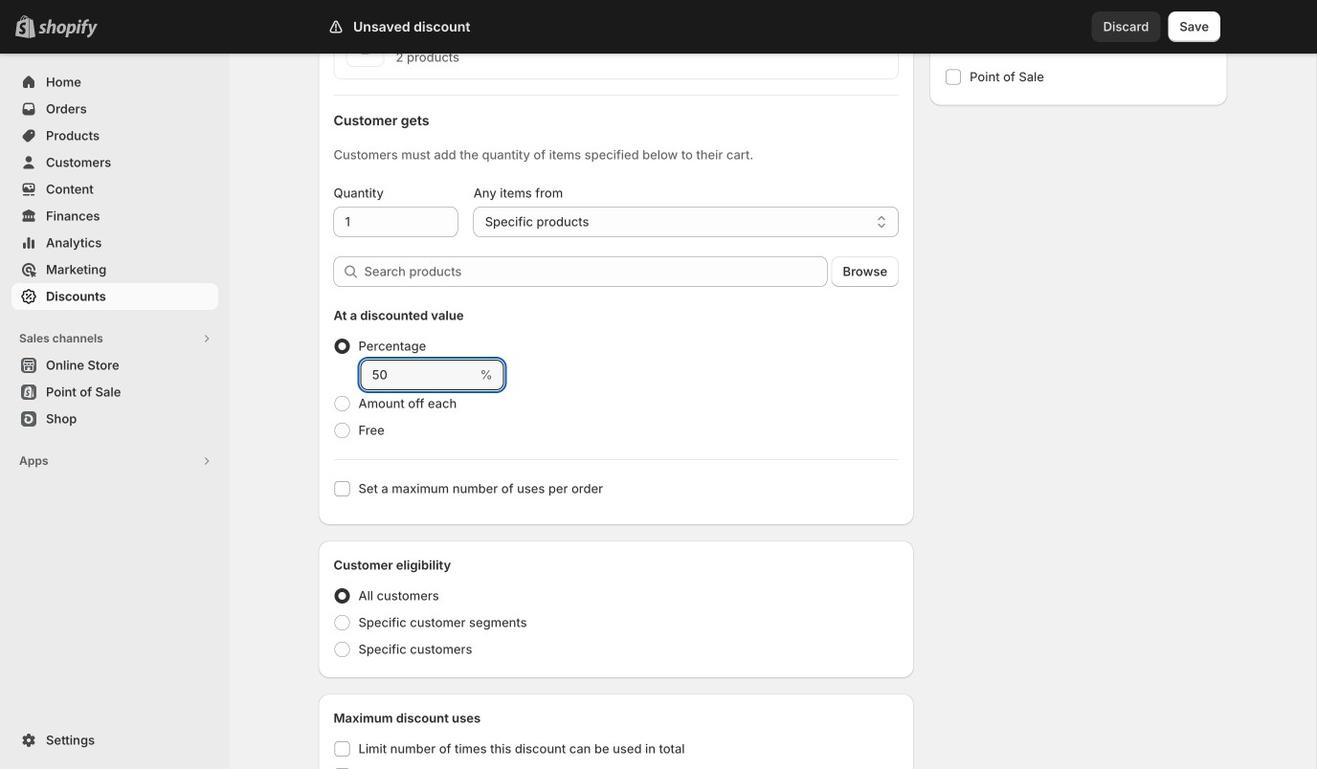 Task type: describe. For each thing, give the bounding box(es) containing it.
shopify image
[[38, 19, 98, 38]]



Task type: locate. For each thing, give the bounding box(es) containing it.
None text field
[[360, 360, 476, 391]]

None text field
[[334, 207, 458, 237]]

Search products text field
[[364, 257, 828, 287]]



Task type: vqa. For each thing, say whether or not it's contained in the screenshot.
Shopify "image"
yes



